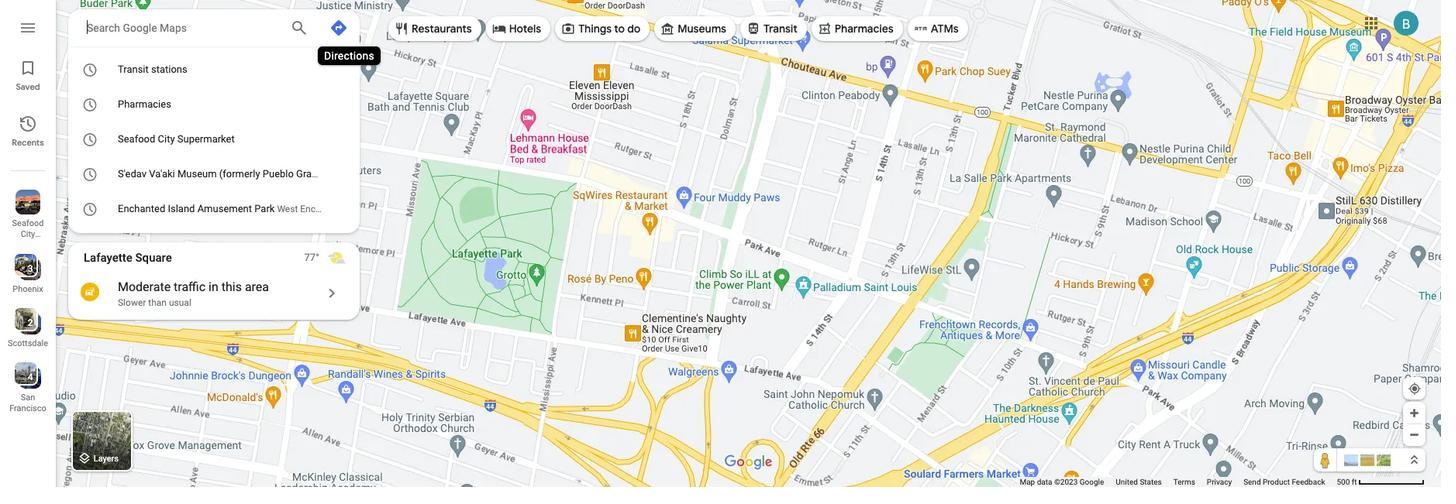 Task type: describe. For each thing, give the bounding box(es) containing it.
seafood city supermarket for seafood city supermarket button at left
[[6, 219, 55, 250]]

layers
[[94, 455, 119, 465]]

3
[[28, 264, 33, 274]]

ft
[[1352, 478, 1357, 487]]

(formerly
[[219, 168, 260, 180]]

500 ft button
[[1337, 478, 1425, 487]]

area
[[245, 280, 269, 295]]

this
[[222, 280, 242, 295]]

map
[[1020, 478, 1035, 487]]

data
[[1037, 478, 1053, 487]]

terms
[[1174, 478, 1195, 487]]

things to do
[[579, 22, 641, 36]]

lafayette square weather group
[[304, 243, 360, 274]]

to
[[614, 22, 625, 36]]

city inside button
[[21, 230, 35, 240]]

park
[[254, 203, 275, 215]]

museum)
[[331, 168, 374, 180]]

restaurants
[[412, 22, 472, 36]]

united states button
[[1116, 478, 1162, 488]]

va'aki
[[149, 168, 175, 180]]

pharmacies inside suggestions grid
[[118, 98, 171, 110]]

recently viewed image for transit stations
[[82, 60, 98, 79]]

lafayette square region
[[68, 243, 360, 320]]

san
[[21, 393, 35, 403]]

4  cell from the top
[[68, 162, 374, 187]]

san francisco
[[9, 393, 46, 414]]

google maps element
[[0, 0, 1441, 488]]

moderate traffic in this area slower than usual
[[118, 280, 269, 309]]

scottsdale
[[8, 339, 48, 349]]

boulevard,
[[336, 204, 379, 215]]

states
[[1140, 478, 1162, 487]]

maps
[[160, 22, 187, 34]]

500
[[1337, 478, 1350, 487]]

united states
[[1116, 478, 1162, 487]]

museums button
[[655, 10, 736, 47]]

francisco
[[9, 404, 46, 414]]

saved
[[16, 81, 40, 92]]

moderate
[[118, 280, 171, 295]]

search
[[87, 22, 120, 34]]

west
[[277, 204, 298, 215]]

museums
[[678, 22, 726, 36]]

send product feedback
[[1244, 478, 1325, 487]]

seafood city supermarket button
[[0, 184, 56, 250]]

supermarket inside suggestions grid
[[177, 133, 235, 145]]

map data ©2023 google
[[1020, 478, 1104, 487]]

5  from the top
[[82, 200, 98, 219]]

transit button
[[740, 10, 807, 47]]

footer inside google maps element
[[1020, 478, 1337, 488]]

send product feedback button
[[1244, 478, 1325, 488]]

suggestions grid
[[68, 47, 431, 233]]

than
[[148, 298, 167, 309]]

4
[[28, 372, 33, 383]]

privacy
[[1207, 478, 1232, 487]]

©2023
[[1054, 478, 1078, 487]]

4 places element
[[17, 371, 33, 385]]

amusement
[[197, 203, 252, 215]]

transit for transit
[[764, 22, 798, 36]]

77°
[[304, 252, 319, 264]]

slower
[[118, 298, 146, 309]]

 for s'edav va'aki museum (formerly pueblo grande museum)
[[82, 165, 98, 184]]

terms button
[[1174, 478, 1195, 488]]

things to do button
[[555, 10, 650, 47]]



Task type: locate. For each thing, give the bounding box(es) containing it.
 cell
[[68, 57, 323, 82], [68, 92, 323, 117], [68, 127, 323, 152], [68, 162, 374, 187], [68, 197, 431, 222]]

1 horizontal spatial pharmacies
[[835, 22, 894, 36]]

0 vertical spatial google
[[123, 22, 157, 34]]

footer containing map data ©2023 google
[[1020, 478, 1337, 488]]

seafood city supermarket inside  'cell'
[[118, 133, 235, 145]]

0 vertical spatial seafood city supermarket
[[118, 133, 235, 145]]

recently viewed image right recents
[[82, 130, 98, 149]]

saved button
[[0, 53, 56, 96]]

seafood inside suggestions grid
[[118, 133, 155, 145]]

2 recently viewed image from the top
[[82, 165, 98, 184]]

 for pharmacies
[[82, 95, 98, 114]]

recently viewed image down search
[[82, 60, 98, 79]]

1 vertical spatial city
[[21, 230, 35, 240]]

feedback
[[1292, 478, 1325, 487]]

1 horizontal spatial seafood
[[118, 133, 155, 145]]

pharmacies inside button
[[835, 22, 894, 36]]

recently viewed image left enchanted
[[82, 200, 98, 219]]

none search field inside google maps element
[[68, 9, 431, 233]]

search google maps field containing search google maps
[[68, 9, 360, 47]]

pueblo
[[263, 168, 294, 180]]

1 vertical spatial transit
[[118, 64, 149, 75]]

city up va'aki
[[158, 133, 175, 145]]

seafood up s'edav
[[118, 133, 155, 145]]

city up 3
[[21, 230, 35, 240]]

city inside suggestions grid
[[158, 133, 175, 145]]

0 horizontal spatial transit
[[118, 64, 149, 75]]

1 horizontal spatial seafood city supermarket
[[118, 133, 235, 145]]

 cell down stations
[[68, 92, 323, 117]]

recently viewed image right recents 'button'
[[82, 95, 98, 114]]

pharmacies down transit stations
[[118, 98, 171, 110]]

footer
[[1020, 478, 1337, 488]]

1 horizontal spatial city
[[158, 133, 175, 145]]

supermarket inside button
[[6, 240, 55, 250]]

2  from the top
[[82, 95, 98, 114]]

menu image
[[19, 19, 37, 37]]

list containing saved
[[0, 0, 56, 488]]

1 horizontal spatial transit
[[764, 22, 798, 36]]

supermarket up museum
[[177, 133, 235, 145]]

1  from the top
[[82, 60, 98, 79]]

1 vertical spatial pharmacies
[[118, 98, 171, 110]]

0 vertical spatial recently viewed image
[[82, 95, 98, 114]]

google right ©2023
[[1080, 478, 1104, 487]]

recently viewed image for pharmacies
[[82, 95, 98, 114]]

atms
[[931, 22, 959, 36]]

0 horizontal spatial google
[[123, 22, 157, 34]]

google account: brad klo  
(klobrad84@gmail.com) image
[[1394, 11, 1419, 35]]

seafood city supermarket for third  'cell'
[[118, 133, 235, 145]]

2  cell from the top
[[68, 92, 323, 117]]

 for seafood city supermarket
[[82, 130, 98, 149]]

supermarket
[[177, 133, 235, 145], [6, 240, 55, 250]]

zoom out image
[[1409, 430, 1420, 441]]

 down search
[[82, 60, 98, 79]]

0 horizontal spatial city
[[21, 230, 35, 240]]

recently viewed image left s'edav
[[82, 165, 98, 184]]

3  cell from the top
[[68, 127, 323, 152]]

transit stations
[[118, 64, 187, 75]]

0 horizontal spatial supermarket
[[6, 240, 55, 250]]

in
[[209, 280, 218, 295]]

seafood city supermarket inside button
[[6, 219, 55, 250]]

0 vertical spatial transit
[[764, 22, 798, 36]]

2 recently viewed image from the top
[[82, 130, 98, 149]]

1 vertical spatial seafood city supermarket
[[6, 219, 55, 250]]

seafood city supermarket
[[118, 133, 235, 145], [6, 219, 55, 250]]

 right recents 'button'
[[82, 95, 98, 114]]

0 vertical spatial pharmacies
[[835, 22, 894, 36]]

enchanted island amusement park west encanto boulevard, phoenix, az
[[118, 203, 431, 215]]

0 vertical spatial seafood
[[118, 133, 155, 145]]

seafood city supermarket up va'aki
[[118, 133, 235, 145]]

transit left pharmacies button
[[764, 22, 798, 36]]

transit for transit stations
[[118, 64, 149, 75]]

500 ft
[[1337, 478, 1357, 487]]

transit left stations
[[118, 64, 149, 75]]

pharmacies left the atms button
[[835, 22, 894, 36]]

usual
[[169, 298, 191, 309]]

 left s'edav
[[82, 165, 98, 184]]

pharmacies
[[835, 22, 894, 36], [118, 98, 171, 110]]

 cell down s'edav va'aki museum (formerly pueblo grande museum)
[[68, 197, 431, 222]]

atms button
[[908, 10, 968, 47]]

search google maps
[[87, 22, 187, 34]]

1 vertical spatial seafood
[[12, 219, 44, 229]]

do
[[627, 22, 641, 36]]

1 vertical spatial recently viewed image
[[82, 165, 98, 184]]

0 vertical spatial city
[[158, 133, 175, 145]]

google left maps
[[123, 22, 157, 34]]

google
[[123, 22, 157, 34], [1080, 478, 1104, 487]]

3 recently viewed image from the top
[[82, 200, 98, 219]]

 for transit stations
[[82, 60, 98, 79]]

4  from the top
[[82, 165, 98, 184]]

send
[[1244, 478, 1261, 487]]

2
[[28, 318, 33, 329]]

list
[[0, 0, 56, 488]]

 cell down maps
[[68, 57, 323, 82]]

None search field
[[68, 9, 431, 233]]

2 places element
[[17, 316, 33, 330]]

seafood inside button
[[12, 219, 44, 229]]

mostly sunny image
[[327, 249, 346, 268]]

zoom in image
[[1409, 408, 1420, 419]]

square
[[135, 251, 172, 265]]

transit inside transit button
[[764, 22, 798, 36]]

recently viewed image
[[82, 95, 98, 114], [82, 165, 98, 184], [82, 200, 98, 219]]

things
[[579, 22, 612, 36]]

encanto
[[300, 204, 334, 215]]

seafood up 3
[[12, 219, 44, 229]]

 right recents
[[82, 130, 98, 149]]

privacy button
[[1207, 478, 1232, 488]]

transit inside suggestions grid
[[118, 64, 149, 75]]

1 vertical spatial supermarket
[[6, 240, 55, 250]]

3  from the top
[[82, 130, 98, 149]]

phoenix
[[13, 285, 43, 295]]

island
[[168, 203, 195, 215]]

recently viewed image
[[82, 60, 98, 79], [82, 130, 98, 149]]

5  cell from the top
[[68, 197, 431, 222]]

1 recently viewed image from the top
[[82, 95, 98, 114]]

seafood city supermarket up 3
[[6, 219, 55, 250]]

az
[[419, 204, 431, 215]]

3 places element
[[17, 262, 33, 276]]

 cell up museum
[[68, 127, 323, 152]]

enchanted
[[118, 203, 165, 215]]

recently viewed image for seafood city supermarket
[[82, 130, 98, 149]]

s'edav va'aki museum (formerly pueblo grande museum)
[[118, 168, 374, 180]]

lafayette square
[[84, 251, 172, 265]]

traffic
[[174, 280, 206, 295]]

Search Google Maps field
[[68, 9, 360, 47], [87, 18, 278, 36]]

stations
[[151, 64, 187, 75]]

0 vertical spatial recently viewed image
[[82, 60, 98, 79]]

recents
[[12, 137, 44, 148]]

grande
[[296, 168, 328, 180]]

1 vertical spatial google
[[1080, 478, 1104, 487]]


[[82, 60, 98, 79], [82, 95, 98, 114], [82, 130, 98, 149], [82, 165, 98, 184], [82, 200, 98, 219]]

restaurants button
[[388, 10, 481, 47]]

2 vertical spatial recently viewed image
[[82, 200, 98, 219]]

supermarket up 3
[[6, 240, 55, 250]]

transit
[[764, 22, 798, 36], [118, 64, 149, 75]]

1 vertical spatial recently viewed image
[[82, 130, 98, 149]]

1 horizontal spatial google
[[1080, 478, 1104, 487]]

1 horizontal spatial supermarket
[[177, 133, 235, 145]]

united
[[1116, 478, 1138, 487]]

0 vertical spatial supermarket
[[177, 133, 235, 145]]

hotels
[[509, 22, 541, 36]]

product
[[1263, 478, 1290, 487]]

1 recently viewed image from the top
[[82, 60, 98, 79]]

lafayette
[[84, 251, 132, 265]]

 left enchanted
[[82, 200, 98, 219]]

recents button
[[0, 109, 56, 152]]

show street view coverage image
[[1314, 449, 1338, 472]]

show your location image
[[1408, 382, 1422, 396]]

phoenix,
[[382, 204, 417, 215]]

museum
[[177, 168, 217, 180]]

recently viewed image for s'edav va'aki museum (formerly pueblo grande museum)
[[82, 165, 98, 184]]

1  cell from the top
[[68, 57, 323, 82]]

city
[[158, 133, 175, 145], [21, 230, 35, 240]]

seafood
[[118, 133, 155, 145], [12, 219, 44, 229]]

0 horizontal spatial seafood
[[12, 219, 44, 229]]

0 horizontal spatial pharmacies
[[118, 98, 171, 110]]

s'edav
[[118, 168, 147, 180]]

none search field containing 
[[68, 9, 431, 233]]

pharmacies button
[[812, 10, 903, 47]]

 cell up amusement
[[68, 162, 374, 187]]

0 horizontal spatial seafood city supermarket
[[6, 219, 55, 250]]

hotels button
[[486, 10, 551, 47]]



Task type: vqa. For each thing, say whether or not it's contained in the screenshot.
first 1 stop flight. element from the bottom
no



